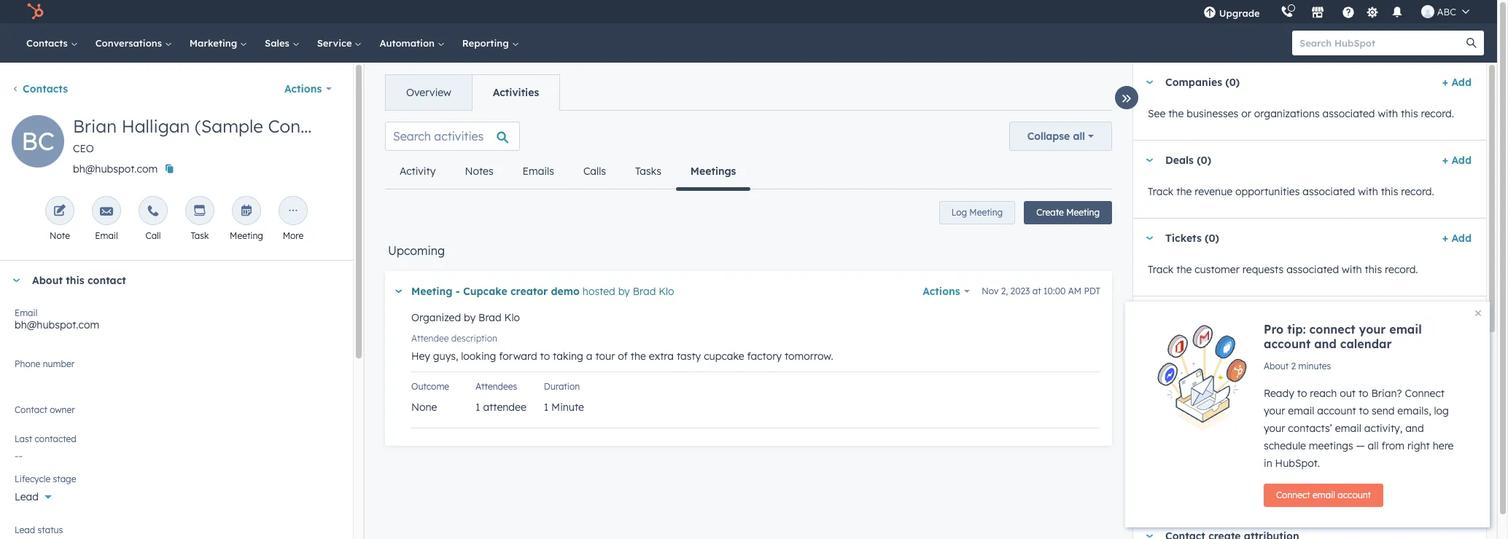 Task type: locate. For each thing, give the bounding box(es) containing it.
caret image inside companies (0) dropdown button
[[1145, 81, 1154, 84]]

3 + from the top
[[1443, 232, 1449, 245]]

conversations link
[[87, 23, 181, 63]]

and inside pro tip: connect your email account and calendar
[[1315, 337, 1337, 352]]

out
[[1340, 387, 1356, 400]]

organized
[[411, 311, 461, 325]]

or right businesses
[[1242, 107, 1252, 120]]

contacts link
[[18, 23, 87, 63], [12, 82, 68, 96]]

0 vertical spatial all
[[1073, 130, 1085, 143]]

caret image
[[1145, 81, 1154, 84], [12, 279, 20, 283], [1145, 535, 1154, 539]]

to
[[540, 350, 550, 363], [1298, 387, 1307, 400], [1359, 387, 1369, 400], [1359, 405, 1369, 418], [1256, 472, 1265, 485], [1400, 472, 1410, 485]]

email up "—"
[[1335, 422, 1362, 435]]

Phone number text field
[[15, 357, 338, 386]]

note image
[[53, 205, 66, 219]]

all right "—"
[[1368, 440, 1379, 453]]

lead inside popup button
[[15, 491, 39, 504]]

1 vertical spatial lead
[[15, 525, 35, 536]]

1 vertical spatial contacts
[[23, 82, 68, 96]]

track down deals on the top of the page
[[1148, 185, 1174, 198]]

the down tickets
[[1177, 263, 1192, 276]]

1 see from the top
[[1148, 107, 1166, 120]]

caret image down upcoming
[[395, 290, 402, 293]]

no
[[15, 411, 29, 424]]

1 + add button from the top
[[1443, 74, 1472, 91]]

about for about 2 minutes
[[1264, 361, 1289, 372]]

see down companies
[[1148, 107, 1166, 120]]

1 horizontal spatial or
[[1339, 472, 1349, 485]]

0 vertical spatial track
[[1148, 185, 1174, 198]]

companies
[[1166, 76, 1223, 89]]

1 vertical spatial connect
[[1277, 490, 1311, 501]]

notifications image
[[1391, 7, 1404, 20]]

0 horizontal spatial and
[[1183, 341, 1202, 355]]

0 horizontal spatial connect
[[1277, 490, 1311, 501]]

1 + from the top
[[1443, 76, 1449, 89]]

connect email account button
[[1264, 484, 1384, 508]]

0 vertical spatial contact
[[88, 274, 126, 287]]

collapse all button
[[1009, 122, 1112, 151]]

and down emails,
[[1406, 422, 1424, 435]]

klo up extra
[[659, 285, 674, 298]]

0 vertical spatial or
[[1242, 107, 1252, 120]]

track
[[1148, 185, 1174, 198], [1148, 263, 1174, 276]]

lead
[[15, 491, 39, 504], [15, 525, 35, 536]]

0 horizontal spatial by
[[464, 311, 476, 325]]

0 horizontal spatial contact
[[88, 274, 126, 287]]

call image
[[147, 205, 160, 219]]

2 + add button from the top
[[1443, 152, 1472, 169]]

caret image inside tickets (0) dropdown button
[[1145, 237, 1154, 240]]

meetings
[[1309, 440, 1354, 453]]

0 vertical spatial account
[[1264, 337, 1311, 352]]

1 vertical spatial actions
[[923, 285, 960, 298]]

1 horizontal spatial contact
[[1382, 341, 1418, 355]]

2 vertical spatial + add button
[[1443, 230, 1472, 247]]

email down activities
[[1313, 490, 1336, 501]]

to right out
[[1359, 387, 1369, 400]]

bh@hubspot.com down ceo
[[73, 163, 158, 176]]

phone
[[15, 359, 40, 370]]

associated inside the collect and track payments associated with this contact using hubspot payments.
[[1283, 341, 1336, 355]]

2 vertical spatial account
[[1338, 490, 1371, 501]]

about left 2
[[1264, 361, 1289, 372]]

associated down deals (0) dropdown button
[[1303, 185, 1356, 198]]

1 vertical spatial see
[[1148, 472, 1166, 485]]

brad up description
[[479, 311, 502, 325]]

1 vertical spatial + add button
[[1443, 152, 1472, 169]]

help button
[[1336, 0, 1361, 23]]

with inside the collect and track payments associated with this contact using hubspot payments.
[[1339, 341, 1359, 355]]

track down tickets
[[1148, 263, 1174, 276]]

outcome element
[[411, 399, 458, 417]]

(0) right tickets
[[1205, 232, 1220, 245]]

contact
[[15, 405, 47, 416]]

lead left status
[[15, 525, 35, 536]]

close image
[[1476, 311, 1481, 317]]

and up the minutes
[[1315, 337, 1337, 352]]

payments inside the collect and track payments associated with this contact using hubspot payments.
[[1232, 341, 1280, 355]]

1 navigation from the top
[[385, 74, 560, 111]]

1 vertical spatial caret image
[[1145, 237, 1154, 240]]

see the files attached to your activities or uploaded to this record.
[[1148, 472, 1466, 485]]

1 horizontal spatial all
[[1368, 440, 1379, 453]]

uploaded
[[1352, 472, 1397, 485]]

caret image inside deals (0) dropdown button
[[1145, 159, 1154, 162]]

0 vertical spatial contacts link
[[18, 23, 87, 63]]

0 horizontal spatial actions button
[[275, 74, 341, 104]]

0 vertical spatial actions button
[[275, 74, 341, 104]]

navigation
[[385, 74, 560, 111], [385, 154, 751, 191]]

1 vertical spatial + add
[[1443, 154, 1472, 167]]

the down companies
[[1169, 107, 1184, 120]]

1 vertical spatial payments
[[1304, 392, 1345, 403]]

attendee
[[411, 333, 449, 344]]

and left track
[[1183, 341, 1202, 355]]

collect
[[1148, 341, 1181, 355]]

calendar
[[1341, 337, 1392, 352]]

connect up emails,
[[1405, 387, 1445, 400]]

2 horizontal spatial and
[[1406, 422, 1424, 435]]

tasty
[[677, 350, 701, 363]]

2 + from the top
[[1443, 154, 1449, 167]]

caret image inside about this contact dropdown button
[[12, 279, 20, 283]]

add
[[1452, 76, 1472, 89], [1452, 154, 1472, 167], [1452, 232, 1472, 245], [1441, 441, 1461, 454]]

using
[[1421, 341, 1447, 355]]

email down email icon
[[95, 231, 118, 241]]

klo down creator at the left of page
[[504, 311, 520, 325]]

halligan
[[122, 115, 190, 137]]

-
[[456, 285, 460, 298]]

0 horizontal spatial actions
[[284, 82, 322, 96]]

your right connect
[[1359, 322, 1386, 337]]

+ add button for see the businesses or organizations associated with this record.
[[1443, 74, 1472, 91]]

1 + add from the top
[[1443, 76, 1472, 89]]

menu containing abc
[[1193, 0, 1480, 23]]

1 lead from the top
[[15, 491, 39, 504]]

2 + add from the top
[[1443, 154, 1472, 167]]

tomorrow.
[[785, 350, 833, 363]]

email image
[[100, 205, 113, 219]]

automation link
[[371, 23, 454, 63]]

0 horizontal spatial brad
[[479, 311, 502, 325]]

email for email
[[95, 231, 118, 241]]

requests
[[1243, 263, 1284, 276]]

2 vertical spatial +
[[1443, 232, 1449, 245]]

contact inside about this contact dropdown button
[[88, 274, 126, 287]]

settings link
[[1364, 4, 1382, 19]]

0 vertical spatial email
[[95, 231, 118, 241]]

account down out
[[1318, 405, 1357, 418]]

see the businesses or organizations associated with this record.
[[1148, 107, 1454, 120]]

last
[[15, 434, 32, 445]]

associated right organizations
[[1323, 107, 1375, 120]]

attendee description element
[[411, 327, 1101, 372]]

deals
[[1166, 154, 1194, 167]]

bh@hubspot.com up number
[[15, 319, 99, 332]]

3 + add from the top
[[1443, 232, 1472, 245]]

brad right hosted
[[633, 285, 656, 298]]

guys,
[[433, 350, 458, 363]]

lead down lifecycle at the bottom of the page
[[15, 491, 39, 504]]

caret image for tickets (0)
[[1145, 237, 1154, 240]]

1 vertical spatial by
[[464, 311, 476, 325]]

1 left minute
[[544, 401, 549, 414]]

or up the connect email account
[[1339, 472, 1349, 485]]

1 horizontal spatial actions
[[923, 285, 960, 298]]

1 vertical spatial actions button
[[923, 282, 970, 302]]

associated down tickets (0) dropdown button
[[1287, 263, 1339, 276]]

payments down pro
[[1232, 341, 1280, 355]]

2 see from the top
[[1148, 472, 1166, 485]]

brad klo image
[[1421, 5, 1435, 18]]

by up description
[[464, 311, 476, 325]]

0 vertical spatial actions
[[284, 82, 322, 96]]

account inside pro tip: connect your email account and calendar
[[1264, 337, 1311, 352]]

2 navigation from the top
[[385, 154, 751, 191]]

email bh@hubspot.com
[[15, 308, 99, 332]]

1 horizontal spatial brad
[[633, 285, 656, 298]]

actions button up 'contact)'
[[275, 74, 341, 104]]

create meeting
[[1037, 207, 1100, 218]]

by right hosted
[[618, 285, 630, 298]]

0 horizontal spatial payments
[[1232, 341, 1280, 355]]

actions
[[284, 82, 322, 96], [923, 285, 960, 298]]

menu
[[1193, 0, 1480, 23]]

2 1 from the left
[[544, 401, 549, 414]]

marketplaces image
[[1311, 7, 1324, 20]]

1 track from the top
[[1148, 185, 1174, 198]]

the left revenue
[[1177, 185, 1192, 198]]

+ add button
[[1443, 74, 1472, 91], [1443, 152, 1472, 169], [1443, 230, 1472, 247]]

1 vertical spatial +
[[1443, 154, 1449, 167]]

actions inside upcoming feed
[[923, 285, 960, 298]]

account up 2
[[1264, 337, 1311, 352]]

nov 2, 2023 at 10:00 am pdt
[[982, 286, 1101, 297]]

hey
[[411, 350, 430, 363]]

track the customer requests associated with this record.
[[1148, 263, 1418, 276]]

help image
[[1342, 7, 1355, 20]]

here
[[1433, 440, 1454, 453]]

owner up last contacted
[[32, 411, 61, 424]]

1 horizontal spatial klo
[[659, 285, 674, 298]]

1 vertical spatial account
[[1318, 405, 1357, 418]]

tasks
[[635, 165, 661, 178]]

to left taking
[[540, 350, 550, 363]]

(0) up businesses
[[1226, 76, 1240, 89]]

tickets (0)
[[1166, 232, 1220, 245]]

1 horizontal spatial 1
[[544, 401, 549, 414]]

up
[[1291, 392, 1302, 403]]

the right of in the left bottom of the page
[[631, 350, 646, 363]]

task image
[[193, 205, 206, 219]]

upgrade image
[[1203, 7, 1216, 20]]

1 left the attendee
[[476, 401, 480, 414]]

owner
[[50, 405, 75, 416], [32, 411, 61, 424]]

the inside attendee description hey guys, looking forward to taking a tour of the extra tasty cupcake factory tomorrow.
[[631, 350, 646, 363]]

collapse all
[[1028, 130, 1085, 143]]

email down up at the bottom right of the page
[[1288, 405, 1315, 418]]

hubspot.
[[1276, 457, 1320, 470]]

2 track from the top
[[1148, 263, 1174, 276]]

email for email bh@hubspot.com
[[15, 308, 37, 319]]

2 lead from the top
[[15, 525, 35, 536]]

1 vertical spatial email
[[15, 308, 37, 319]]

1 horizontal spatial by
[[618, 285, 630, 298]]

creator
[[511, 285, 548, 298]]

marketing
[[190, 37, 240, 49]]

1 vertical spatial about
[[1264, 361, 1289, 372]]

duration element
[[544, 401, 584, 414]]

attached
[[1209, 472, 1253, 485]]

1 vertical spatial klo
[[504, 311, 520, 325]]

email
[[95, 231, 118, 241], [15, 308, 37, 319]]

caret image
[[1145, 159, 1154, 162], [1145, 237, 1154, 240], [395, 290, 402, 293]]

actions up 'contact)'
[[284, 82, 322, 96]]

0 vertical spatial payments
[[1232, 341, 1280, 355]]

none
[[411, 401, 437, 414]]

0 horizontal spatial all
[[1073, 130, 1085, 143]]

1 vertical spatial caret image
[[12, 279, 20, 283]]

1 horizontal spatial and
[[1315, 337, 1337, 352]]

email up using
[[1390, 322, 1422, 337]]

email up phone
[[15, 308, 37, 319]]

meeting image
[[240, 205, 253, 219]]

with for track the customer requests associated with this record.
[[1342, 263, 1362, 276]]

duration
[[544, 381, 580, 392]]

by
[[618, 285, 630, 298], [464, 311, 476, 325]]

0 vertical spatial navigation
[[385, 74, 560, 111]]

navigation containing overview
[[385, 74, 560, 111]]

description
[[451, 333, 497, 344]]

contact up the 'email bh@hubspot.com'
[[88, 274, 126, 287]]

and inside the collect and track payments associated with this contact using hubspot payments.
[[1183, 341, 1202, 355]]

1 vertical spatial navigation
[[385, 154, 751, 191]]

(0) up track
[[1219, 310, 1234, 323]]

upgrade
[[1219, 7, 1260, 19]]

0 horizontal spatial about
[[32, 274, 63, 287]]

1 horizontal spatial about
[[1264, 361, 1289, 372]]

connect inside ready to reach out to brian? connect your email account to send emails, log your contacts' email activity, and schedule meetings — all from right here in hubspot.
[[1405, 387, 1445, 400]]

0 vertical spatial about
[[32, 274, 63, 287]]

1 vertical spatial contact
[[1382, 341, 1418, 355]]

(0) right deals on the top of the page
[[1197, 154, 1212, 167]]

10:00
[[1044, 286, 1066, 297]]

the for tickets
[[1177, 263, 1192, 276]]

2 vertical spatial caret image
[[395, 290, 402, 293]]

0 vertical spatial see
[[1148, 107, 1166, 120]]

0 vertical spatial caret image
[[1145, 81, 1154, 84]]

1 1 from the left
[[476, 401, 480, 414]]

0 horizontal spatial 1
[[476, 401, 480, 414]]

collapse
[[1028, 130, 1070, 143]]

email inside pro tip: connect your email account and calendar
[[1390, 322, 1422, 337]]

connect down see the files attached to your activities or uploaded to this record. at the right of the page
[[1277, 490, 1311, 501]]

0 vertical spatial + add button
[[1443, 74, 1472, 91]]

hubspot image
[[26, 3, 44, 20]]

companies (0)
[[1166, 76, 1240, 89]]

caret image left tickets
[[1145, 237, 1154, 240]]

payments right up at the bottom right of the page
[[1304, 392, 1345, 403]]

connect inside 'button'
[[1277, 490, 1311, 501]]

0 vertical spatial connect
[[1405, 387, 1445, 400]]

0 vertical spatial +
[[1443, 76, 1449, 89]]

deals (0)
[[1166, 154, 1212, 167]]

1 vertical spatial brad
[[479, 311, 502, 325]]

1 vertical spatial track
[[1148, 263, 1174, 276]]

+ add for track the revenue opportunities associated with this record.
[[1443, 154, 1472, 167]]

1 for 1 attendee
[[476, 401, 480, 414]]

minute
[[552, 401, 584, 414]]

0 vertical spatial caret image
[[1145, 159, 1154, 162]]

0 horizontal spatial or
[[1242, 107, 1252, 120]]

hosted
[[583, 285, 615, 298]]

brian?
[[1372, 387, 1402, 400]]

3 + add button from the top
[[1443, 230, 1472, 247]]

about up the 'email bh@hubspot.com'
[[32, 274, 63, 287]]

actions left the nov
[[923, 285, 960, 298]]

outcome
[[411, 381, 449, 392]]

to right uploaded
[[1400, 472, 1410, 485]]

caret image left deals on the top of the page
[[1145, 159, 1154, 162]]

contact left using
[[1382, 341, 1418, 355]]

0 vertical spatial contacts
[[26, 37, 71, 49]]

Last contacted text field
[[15, 443, 338, 466]]

2 vertical spatial + add
[[1443, 232, 1472, 245]]

1 horizontal spatial connect
[[1405, 387, 1445, 400]]

ready
[[1264, 387, 1295, 400]]

connect
[[1405, 387, 1445, 400], [1277, 490, 1311, 501]]

1 vertical spatial or
[[1339, 472, 1349, 485]]

add inside popup button
[[1441, 441, 1461, 454]]

schedule
[[1264, 440, 1306, 453]]

collect and track payments associated with this contact using hubspot payments.
[[1148, 341, 1447, 372]]

0 vertical spatial lead
[[15, 491, 39, 504]]

brian
[[73, 115, 117, 137]]

to left send
[[1359, 405, 1369, 418]]

1 vertical spatial all
[[1368, 440, 1379, 453]]

meeting right log
[[970, 207, 1003, 218]]

navigation containing activity
[[385, 154, 751, 191]]

0 horizontal spatial email
[[15, 308, 37, 319]]

revenue
[[1195, 185, 1233, 198]]

about inside dropdown button
[[32, 274, 63, 287]]

Search activities search field
[[385, 122, 520, 151]]

actions button
[[275, 74, 341, 104], [923, 282, 970, 302]]

actions button left the nov
[[923, 282, 970, 302]]

more image
[[287, 205, 300, 219]]

1 horizontal spatial actions button
[[923, 282, 970, 302]]

(0) inside dropdown button
[[1205, 232, 1220, 245]]

1 horizontal spatial email
[[95, 231, 118, 241]]

all right 'collapse'
[[1073, 130, 1085, 143]]

email inside the 'email bh@hubspot.com'
[[15, 308, 37, 319]]

(0) for tickets (0)
[[1205, 232, 1220, 245]]

caret image for about this contact
[[12, 279, 20, 283]]

klo
[[659, 285, 674, 298], [504, 311, 520, 325]]

contact
[[88, 274, 126, 287], [1382, 341, 1418, 355]]

0 vertical spatial + add
[[1443, 76, 1472, 89]]

see left files
[[1148, 472, 1166, 485]]

account down uploaded
[[1338, 490, 1371, 501]]

associated up the minutes
[[1283, 341, 1336, 355]]

1 vertical spatial contacts link
[[12, 82, 68, 96]]



Task type: describe. For each thing, give the bounding box(es) containing it.
attendee
[[483, 401, 526, 414]]

account inside ready to reach out to brian? connect your email account to send emails, log your contacts' email activity, and schedule meetings — all from right here in hubspot.
[[1318, 405, 1357, 418]]

organized by brad klo
[[411, 311, 520, 325]]

log
[[952, 207, 967, 218]]

this inside dropdown button
[[66, 274, 84, 287]]

attendees
[[476, 381, 517, 392]]

organizations
[[1255, 107, 1320, 120]]

lead for lead status
[[15, 525, 35, 536]]

lifecycle
[[15, 474, 50, 485]]

with for collect and track payments associated with this contact using hubspot payments.
[[1339, 341, 1359, 355]]

activity button
[[385, 154, 450, 189]]

and inside ready to reach out to brian? connect your email account to send emails, log your contacts' email activity, and schedule meetings — all from right here in hubspot.
[[1406, 422, 1424, 435]]

about 2 minutes
[[1264, 361, 1331, 372]]

0 vertical spatial bh@hubspot.com
[[73, 163, 158, 176]]

sales link
[[256, 23, 308, 63]]

lead button
[[15, 483, 338, 507]]

+ add for track the customer requests associated with this record.
[[1443, 232, 1472, 245]]

actions button inside upcoming feed
[[923, 282, 970, 302]]

settings image
[[1366, 6, 1380, 19]]

brian halligan (sample contact) ceo
[[73, 115, 340, 155]]

email inside 'button'
[[1313, 490, 1336, 501]]

conversations
[[95, 37, 165, 49]]

your down set at the bottom of the page
[[1264, 405, 1286, 418]]

caret image inside upcoming feed
[[395, 290, 402, 293]]

calling icon image
[[1281, 6, 1294, 19]]

create meeting button
[[1024, 201, 1112, 225]]

1 vertical spatial bh@hubspot.com
[[15, 319, 99, 332]]

calling icon button
[[1275, 2, 1300, 21]]

to down in
[[1256, 472, 1265, 485]]

+ add button for track the revenue opportunities associated with this record.
[[1443, 152, 1472, 169]]

(0) for companies (0)
[[1226, 76, 1240, 89]]

(0) for deals (0)
[[1197, 154, 1212, 167]]

phone number
[[15, 359, 75, 370]]

emails
[[523, 165, 554, 178]]

from
[[1382, 440, 1405, 453]]

set up payments
[[1275, 392, 1345, 403]]

meeting left - at the bottom
[[411, 285, 453, 298]]

lifecycle stage
[[15, 474, 76, 485]]

am
[[1068, 286, 1082, 297]]

note
[[50, 231, 70, 241]]

(0) for payments (0)
[[1219, 310, 1234, 323]]

status
[[38, 525, 63, 536]]

pro tip: connect your email account and calendar
[[1264, 322, 1422, 352]]

ready to reach out to brian? connect your email account to send emails, log your contacts' email activity, and schedule meetings — all from right here in hubspot.
[[1264, 387, 1454, 470]]

pro
[[1264, 322, 1284, 337]]

payments
[[1166, 310, 1216, 323]]

meeting right create
[[1067, 207, 1100, 218]]

files
[[1187, 472, 1206, 485]]

demo
[[551, 285, 580, 298]]

meeting down meeting image
[[230, 231, 263, 241]]

taking
[[553, 350, 583, 363]]

businesses
[[1187, 107, 1239, 120]]

looking
[[461, 350, 496, 363]]

1 horizontal spatial payments
[[1304, 392, 1345, 403]]

contact)
[[268, 115, 340, 137]]

track for track the customer requests associated with this record.
[[1148, 263, 1174, 276]]

contact inside the collect and track payments associated with this contact using hubspot payments.
[[1382, 341, 1418, 355]]

a
[[586, 350, 593, 363]]

service
[[317, 37, 355, 49]]

caret image for deals (0)
[[1145, 159, 1154, 162]]

add for see the businesses or organizations associated with this record.
[[1452, 76, 1472, 89]]

payments (0) button
[[1134, 297, 1466, 336]]

associated for requests
[[1287, 263, 1339, 276]]

tickets
[[1166, 232, 1202, 245]]

1 for 1 minute
[[544, 401, 549, 414]]

+ for track the customer requests associated with this record.
[[1443, 232, 1449, 245]]

calls button
[[569, 154, 621, 189]]

search button
[[1460, 31, 1484, 55]]

companies (0) button
[[1134, 63, 1437, 102]]

—
[[1356, 440, 1365, 453]]

with for track the revenue opportunities associated with this record.
[[1358, 185, 1379, 198]]

your up the schedule
[[1264, 422, 1286, 435]]

about for about this contact
[[32, 274, 63, 287]]

associated for payments
[[1283, 341, 1336, 355]]

0 horizontal spatial klo
[[504, 311, 520, 325]]

set
[[1275, 392, 1289, 403]]

upcoming feed
[[373, 110, 1124, 464]]

track the revenue opportunities associated with this record.
[[1148, 185, 1435, 198]]

call
[[146, 231, 161, 241]]

tickets (0) button
[[1134, 219, 1437, 258]]

all inside ready to reach out to brian? connect your email account to send emails, log your contacts' email activity, and schedule meetings — all from right here in hubspot.
[[1368, 440, 1379, 453]]

2
[[1292, 361, 1296, 372]]

more
[[283, 231, 304, 241]]

account inside 'button'
[[1338, 490, 1371, 501]]

lead status
[[15, 525, 63, 536]]

your inside pro tip: connect your email account and calendar
[[1359, 322, 1386, 337]]

owner up the "contacted"
[[50, 405, 75, 416]]

the for deals
[[1177, 185, 1192, 198]]

track for track the revenue opportunities associated with this record.
[[1148, 185, 1174, 198]]

2 vertical spatial caret image
[[1145, 535, 1154, 539]]

marketplaces button
[[1303, 0, 1333, 23]]

abc button
[[1413, 0, 1479, 23]]

+ for see the businesses or organizations associated with this record.
[[1443, 76, 1449, 89]]

overview button
[[386, 75, 472, 110]]

deals (0) button
[[1134, 141, 1437, 180]]

factory
[[747, 350, 782, 363]]

the left files
[[1169, 472, 1184, 485]]

0 vertical spatial brad
[[633, 285, 656, 298]]

the for companies
[[1169, 107, 1184, 120]]

customer
[[1195, 263, 1240, 276]]

marketing link
[[181, 23, 256, 63]]

payments.
[[1193, 359, 1244, 372]]

+ add for see the businesses or organizations associated with this record.
[[1443, 76, 1472, 89]]

your down in
[[1268, 472, 1290, 485]]

meetings button
[[676, 154, 751, 191]]

track
[[1205, 341, 1229, 355]]

overview
[[406, 86, 451, 99]]

lead for lead
[[15, 491, 39, 504]]

tasks button
[[621, 154, 676, 189]]

+ for track the revenue opportunities associated with this record.
[[1443, 154, 1449, 167]]

search image
[[1467, 38, 1477, 48]]

meetings
[[691, 165, 736, 178]]

navigation inside upcoming feed
[[385, 154, 751, 191]]

activities button
[[472, 75, 560, 110]]

no owner button
[[15, 403, 338, 427]]

emails,
[[1398, 405, 1432, 418]]

see for see the businesses or organizations associated with this record.
[[1148, 107, 1166, 120]]

tip:
[[1288, 322, 1306, 337]]

opportunities
[[1236, 185, 1300, 198]]

at
[[1033, 286, 1041, 297]]

tour
[[596, 350, 615, 363]]

all inside popup button
[[1073, 130, 1085, 143]]

add for track the revenue opportunities associated with this record.
[[1452, 154, 1472, 167]]

emails button
[[508, 154, 569, 189]]

log meeting button
[[939, 201, 1016, 225]]

payments (0)
[[1166, 310, 1234, 323]]

caret image for companies (0)
[[1145, 81, 1154, 84]]

Search HubSpot search field
[[1293, 31, 1471, 55]]

extra
[[649, 350, 674, 363]]

contacted
[[35, 434, 76, 445]]

see for see the files attached to your activities or uploaded to this record.
[[1148, 472, 1166, 485]]

hubspot
[[1148, 359, 1191, 372]]

(sample
[[195, 115, 263, 137]]

+ add button for track the customer requests associated with this record.
[[1443, 230, 1472, 247]]

contacts'
[[1288, 422, 1333, 435]]

add for track the customer requests associated with this record.
[[1452, 232, 1472, 245]]

task
[[191, 231, 209, 241]]

to right set at the bottom of the page
[[1298, 387, 1307, 400]]

log meeting
[[952, 207, 1003, 218]]

right
[[1408, 440, 1430, 453]]

to inside attendee description hey guys, looking forward to taking a tour of the extra tasty cupcake factory tomorrow.
[[540, 350, 550, 363]]

this inside the collect and track payments associated with this contact using hubspot payments.
[[1362, 341, 1379, 355]]

0 vertical spatial by
[[618, 285, 630, 298]]

associated for opportunities
[[1303, 185, 1356, 198]]

0 vertical spatial klo
[[659, 285, 674, 298]]



Task type: vqa. For each thing, say whether or not it's contained in the screenshot.
Activities BUTTON
yes



